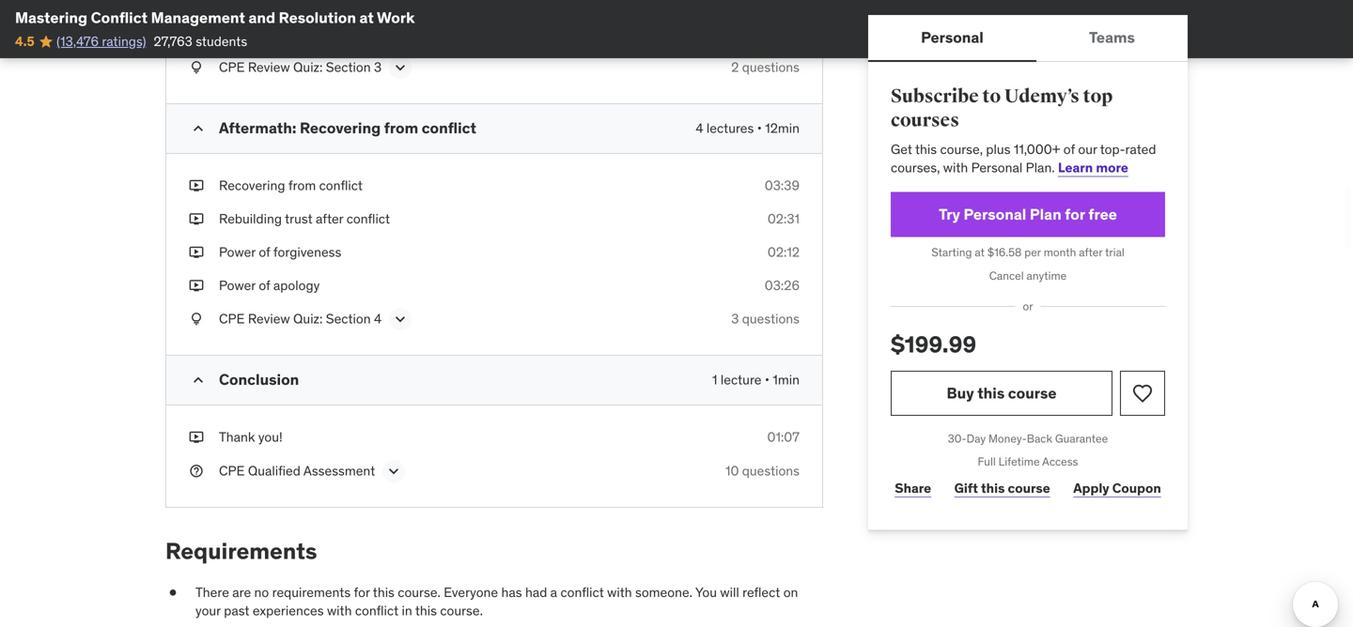 Task type: describe. For each thing, give the bounding box(es) containing it.
you
[[695, 585, 717, 602]]

4 lectures • 12min
[[696, 120, 800, 137]]

(13,476 ratings)
[[57, 33, 146, 50]]

buy
[[947, 384, 974, 403]]

03:26
[[765, 277, 800, 294]]

there are no requirements for this course. everyone has had a conflict with someone. you will reflect on your past experiences with conflict in this course.
[[195, 585, 798, 620]]

show lecture description image for cpe qualified assessment
[[385, 462, 403, 481]]

2 questions
[[731, 59, 800, 75]]

subscribe to udemy's top courses
[[891, 85, 1113, 132]]

starting
[[931, 245, 972, 260]]

for inside there are no requirements for this course. everyone has had a conflict with someone. you will reflect on your past experiences with conflict in this course.
[[354, 585, 370, 602]]

try
[[939, 205, 960, 224]]

0 vertical spatial from
[[384, 118, 418, 137]]

more
[[1096, 159, 1128, 176]]

resolution
[[279, 8, 356, 27]]

forgiveness
[[273, 244, 341, 261]]

personal inside button
[[921, 28, 984, 47]]

aftermath:
[[219, 118, 296, 137]]

small image
[[189, 119, 208, 138]]

cpe for cpe review quiz: section 3
[[219, 59, 245, 75]]

tab list containing personal
[[868, 15, 1188, 62]]

10
[[725, 463, 739, 480]]

quiz: for 3
[[293, 59, 323, 75]]

try personal plan for free
[[939, 205, 1117, 224]]

review for cpe review quiz: section 3
[[248, 59, 290, 75]]

at inside starting at $16.58 per month after trial cancel anytime
[[975, 245, 985, 260]]

after inside starting at $16.58 per month after trial cancel anytime
[[1079, 245, 1103, 260]]

trial
[[1105, 245, 1125, 260]]

walk
[[271, 25, 298, 42]]

1 vertical spatial course.
[[440, 603, 483, 620]]

2 vertical spatial personal
[[964, 205, 1026, 224]]

$16.58
[[988, 245, 1022, 260]]

thank you!
[[219, 429, 283, 446]]

course for gift this course
[[1008, 480, 1050, 497]]

0 horizontal spatial 4
[[374, 311, 382, 328]]

teams
[[1089, 28, 1135, 47]]

cancel
[[989, 269, 1024, 283]]

of for 02:12
[[259, 244, 270, 261]]

section for 3
[[326, 59, 371, 75]]

apply coupon
[[1073, 480, 1161, 497]]

access
[[1042, 455, 1078, 470]]

share button
[[891, 470, 935, 508]]

on
[[783, 585, 798, 602]]

learn more
[[1058, 159, 1128, 176]]

show lecture description image for cpe review quiz: section 3
[[391, 58, 410, 77]]

(13,476
[[57, 33, 99, 50]]

course for buy this course
[[1008, 384, 1057, 403]]

1 horizontal spatial recovering
[[300, 118, 381, 137]]

and
[[249, 8, 275, 27]]

plus
[[986, 141, 1011, 158]]

2
[[731, 59, 739, 75]]

buy this course button
[[891, 371, 1113, 416]]

1 vertical spatial 3
[[731, 311, 739, 328]]

2 vertical spatial with
[[327, 603, 352, 620]]

• for conclusion
[[765, 372, 770, 389]]

0 horizontal spatial from
[[288, 177, 316, 194]]

students
[[196, 33, 247, 50]]

mastering conflict management and resolution at work
[[15, 8, 415, 27]]

requirements
[[272, 585, 351, 602]]

power of apology
[[219, 277, 320, 294]]

learn
[[1058, 159, 1093, 176]]

plan
[[1030, 205, 1062, 224]]

1 xsmall image from the top
[[189, 176, 204, 195]]

1 vertical spatial with
[[607, 585, 632, 602]]

12min
[[765, 120, 800, 137]]

$199.99
[[891, 331, 977, 359]]

reflect
[[743, 585, 780, 602]]

cpe for cpe review quiz: section 4
[[219, 311, 245, 328]]

this for buy
[[978, 384, 1005, 403]]

conclusion
[[219, 370, 299, 390]]

away
[[301, 25, 330, 42]]

courses
[[891, 109, 959, 132]]

to for when
[[256, 25, 268, 42]]

thank
[[219, 429, 255, 446]]

free
[[1089, 205, 1117, 224]]

someone.
[[635, 585, 693, 602]]

past
[[224, 603, 249, 620]]

will
[[720, 585, 739, 602]]

guarantee
[[1055, 432, 1108, 446]]

xsmall image for 3 questions
[[189, 310, 204, 329]]

power for power of forgiveness
[[219, 244, 256, 261]]

quiz: for 4
[[293, 311, 323, 328]]

power of forgiveness
[[219, 244, 341, 261]]

review for cpe review quiz: section 4
[[248, 311, 290, 328]]

10 questions
[[725, 463, 800, 480]]

gift this course
[[954, 480, 1050, 497]]

get
[[891, 141, 912, 158]]

plan.
[[1026, 159, 1055, 176]]

0 horizontal spatial 3
[[374, 59, 382, 75]]

aftermath: recovering from conflict
[[219, 118, 476, 137]]

02:31
[[768, 210, 800, 227]]

0 vertical spatial 4
[[696, 120, 703, 137]]

are
[[232, 585, 251, 602]]

personal button
[[868, 15, 1036, 60]]

03:39
[[765, 177, 800, 194]]

0 horizontal spatial recovering
[[219, 177, 285, 194]]

rated
[[1125, 141, 1156, 158]]



Task type: locate. For each thing, give the bounding box(es) containing it.
top-
[[1100, 141, 1125, 158]]

1 horizontal spatial from
[[384, 118, 418, 137]]

to left udemy's
[[982, 85, 1001, 108]]

of left apology on the left top of the page
[[259, 277, 270, 294]]

0 vertical spatial cpe
[[219, 59, 245, 75]]

1 vertical spatial section
[[326, 311, 371, 328]]

in
[[402, 603, 412, 620]]

0 horizontal spatial at
[[359, 8, 374, 27]]

personal up the subscribe
[[921, 28, 984, 47]]

1 horizontal spatial for
[[1065, 205, 1085, 224]]

back
[[1027, 432, 1052, 446]]

course,
[[940, 141, 983, 158]]

0 horizontal spatial •
[[757, 120, 762, 137]]

1 horizontal spatial after
[[1079, 245, 1103, 260]]

rebuilding trust after conflict
[[219, 210, 390, 227]]

1 horizontal spatial 3
[[731, 311, 739, 328]]

quiz: down apology on the left top of the page
[[293, 311, 323, 328]]

2 review from the top
[[248, 311, 290, 328]]

course. up in at left
[[398, 585, 441, 602]]

this right in at left
[[415, 603, 437, 620]]

0 horizontal spatial to
[[256, 25, 268, 42]]

small image
[[189, 371, 208, 390]]

conflict
[[422, 118, 476, 137], [319, 177, 363, 194], [347, 210, 390, 227], [561, 585, 604, 602], [355, 603, 399, 620]]

money-
[[989, 432, 1027, 446]]

get this course, plus 11,000+ of our top-rated courses, with personal plan.
[[891, 141, 1156, 176]]

section
[[326, 59, 371, 75], [326, 311, 371, 328]]

1 horizontal spatial 4
[[696, 120, 703, 137]]

1 vertical spatial •
[[765, 372, 770, 389]]

2 vertical spatial of
[[259, 277, 270, 294]]

0 vertical spatial questions
[[742, 59, 800, 75]]

trust
[[285, 210, 313, 227]]

1 horizontal spatial at
[[975, 245, 985, 260]]

course up back
[[1008, 384, 1057, 403]]

0 horizontal spatial after
[[316, 210, 343, 227]]

2 power from the top
[[219, 277, 256, 294]]

1 vertical spatial recovering
[[219, 177, 285, 194]]

subscribe
[[891, 85, 979, 108]]

0 vertical spatial after
[[316, 210, 343, 227]]

personal up $16.58
[[964, 205, 1026, 224]]

4 left show lecture description icon
[[374, 311, 382, 328]]

power for power of apology
[[219, 277, 256, 294]]

of left our
[[1064, 141, 1075, 158]]

•
[[757, 120, 762, 137], [765, 372, 770, 389]]

1 power from the top
[[219, 244, 256, 261]]

cpe down 'thank'
[[219, 463, 245, 480]]

show lecture description image
[[391, 310, 410, 329]]

with left someone. at the bottom
[[607, 585, 632, 602]]

2 course from the top
[[1008, 480, 1050, 497]]

27,763
[[154, 33, 192, 50]]

questions for 10 questions
[[742, 463, 800, 480]]

1 vertical spatial at
[[975, 245, 985, 260]]

at left work
[[359, 8, 374, 27]]

xsmall image for 01:07
[[189, 429, 204, 447]]

to inside subscribe to udemy's top courses
[[982, 85, 1001, 108]]

this inside 'button'
[[978, 384, 1005, 403]]

after left trial
[[1079, 245, 1103, 260]]

02:12
[[768, 244, 800, 261]]

cpe for cpe qualified assessment
[[219, 463, 245, 480]]

1 vertical spatial to
[[982, 85, 1001, 108]]

recovering up rebuilding
[[219, 177, 285, 194]]

xsmall image for 10 questions
[[189, 462, 204, 481]]

1 course from the top
[[1008, 384, 1057, 403]]

section left show lecture description icon
[[326, 311, 371, 328]]

3 questions from the top
[[742, 463, 800, 480]]

review down when to walk away
[[248, 59, 290, 75]]

quiz: down away at the left top of the page
[[293, 59, 323, 75]]

this for gift
[[981, 480, 1005, 497]]

course. down everyone at the bottom left of the page
[[440, 603, 483, 620]]

0 horizontal spatial for
[[354, 585, 370, 602]]

lecture
[[721, 372, 762, 389]]

tab list
[[868, 15, 1188, 62]]

this up courses, in the right of the page
[[915, 141, 937, 158]]

1 vertical spatial quiz:
[[293, 311, 323, 328]]

cpe
[[219, 59, 245, 75], [219, 311, 245, 328], [219, 463, 245, 480]]

1 quiz: from the top
[[293, 59, 323, 75]]

top
[[1083, 85, 1113, 108]]

xsmall image
[[189, 176, 204, 195], [189, 310, 204, 329], [189, 429, 204, 447], [189, 462, 204, 481]]

1 vertical spatial show lecture description image
[[385, 462, 403, 481]]

for right requirements
[[354, 585, 370, 602]]

lifetime
[[999, 455, 1040, 470]]

share
[[895, 480, 931, 497]]

questions down 01:07
[[742, 463, 800, 480]]

1 vertical spatial power
[[219, 277, 256, 294]]

day
[[967, 432, 986, 446]]

• for aftermath: recovering from conflict
[[757, 120, 762, 137]]

2 cpe from the top
[[219, 311, 245, 328]]

0 vertical spatial to
[[256, 25, 268, 42]]

0 vertical spatial at
[[359, 8, 374, 27]]

xsmall image left qualified
[[189, 462, 204, 481]]

1 vertical spatial for
[[354, 585, 370, 602]]

from
[[384, 118, 418, 137], [288, 177, 316, 194]]

work
[[377, 8, 415, 27]]

after
[[316, 210, 343, 227], [1079, 245, 1103, 260]]

1 vertical spatial questions
[[742, 311, 800, 328]]

this right requirements
[[373, 585, 395, 602]]

this for get
[[915, 141, 937, 158]]

2 quiz: from the top
[[293, 311, 323, 328]]

11,000+
[[1014, 141, 1060, 158]]

01:07
[[767, 429, 800, 446]]

0 vertical spatial show lecture description image
[[391, 58, 410, 77]]

1 horizontal spatial •
[[765, 372, 770, 389]]

show lecture description image down work
[[391, 58, 410, 77]]

1 vertical spatial course
[[1008, 480, 1050, 497]]

this right gift at the bottom of the page
[[981, 480, 1005, 497]]

30-day money-back guarantee full lifetime access
[[948, 432, 1108, 470]]

has
[[501, 585, 522, 602]]

conflict
[[91, 8, 148, 27]]

to for subscribe
[[982, 85, 1001, 108]]

section down away at the left top of the page
[[326, 59, 371, 75]]

questions for 3 questions
[[742, 311, 800, 328]]

course down lifetime
[[1008, 480, 1050, 497]]

mastering
[[15, 8, 87, 27]]

1 horizontal spatial to
[[982, 85, 1001, 108]]

1 review from the top
[[248, 59, 290, 75]]

at left $16.58
[[975, 245, 985, 260]]

3
[[374, 59, 382, 75], [731, 311, 739, 328]]

rebuilding
[[219, 210, 282, 227]]

xsmall image up small image
[[189, 310, 204, 329]]

2 horizontal spatial with
[[943, 159, 968, 176]]

requirements
[[165, 537, 317, 566]]

0 vertical spatial •
[[757, 120, 762, 137]]

questions for 2 questions
[[742, 59, 800, 75]]

3 down work
[[374, 59, 382, 75]]

4
[[696, 120, 703, 137], [374, 311, 382, 328]]

1min
[[773, 372, 800, 389]]

gift
[[954, 480, 978, 497]]

3 questions
[[731, 311, 800, 328]]

with inside "get this course, plus 11,000+ of our top-rated courses, with personal plan."
[[943, 159, 968, 176]]

2 vertical spatial cpe
[[219, 463, 245, 480]]

when
[[219, 25, 253, 42]]

review down power of apology
[[248, 311, 290, 328]]

try personal plan for free link
[[891, 192, 1165, 237]]

1 vertical spatial 4
[[374, 311, 382, 328]]

1 vertical spatial after
[[1079, 245, 1103, 260]]

teams button
[[1036, 15, 1188, 60]]

xsmall image
[[189, 25, 204, 43], [189, 58, 204, 77], [189, 210, 204, 228], [189, 243, 204, 262], [189, 277, 204, 295], [165, 584, 180, 603]]

recovering down cpe review quiz: section 3 at top
[[300, 118, 381, 137]]

4 left lectures
[[696, 120, 703, 137]]

0 vertical spatial power
[[219, 244, 256, 261]]

2 section from the top
[[326, 311, 371, 328]]

course inside 'button'
[[1008, 384, 1057, 403]]

this inside "get this course, plus 11,000+ of our top-rated courses, with personal plan."
[[915, 141, 937, 158]]

a
[[550, 585, 557, 602]]

show lecture description image
[[391, 58, 410, 77], [385, 462, 403, 481]]

assessment
[[303, 463, 375, 480]]

0 vertical spatial with
[[943, 159, 968, 176]]

this
[[915, 141, 937, 158], [978, 384, 1005, 403], [981, 480, 1005, 497], [373, 585, 395, 602], [415, 603, 437, 620]]

of for 03:26
[[259, 277, 270, 294]]

0 vertical spatial course.
[[398, 585, 441, 602]]

3 xsmall image from the top
[[189, 429, 204, 447]]

0 vertical spatial section
[[326, 59, 371, 75]]

0 vertical spatial 3
[[374, 59, 382, 75]]

1 vertical spatial of
[[259, 244, 270, 261]]

0 vertical spatial review
[[248, 59, 290, 75]]

recovering from conflict
[[219, 177, 363, 194]]

there
[[195, 585, 229, 602]]

• left 12min
[[757, 120, 762, 137]]

questions down 03:26
[[742, 311, 800, 328]]

1 questions from the top
[[742, 59, 800, 75]]

anytime
[[1027, 269, 1067, 283]]

show lecture description image right "assessment"
[[385, 462, 403, 481]]

of
[[1064, 141, 1075, 158], [259, 244, 270, 261], [259, 277, 270, 294]]

4 xsmall image from the top
[[189, 462, 204, 481]]

of up power of apology
[[259, 244, 270, 261]]

0 vertical spatial personal
[[921, 28, 984, 47]]

no
[[254, 585, 269, 602]]

0 vertical spatial for
[[1065, 205, 1085, 224]]

lectures
[[707, 120, 754, 137]]

experiences
[[253, 603, 324, 620]]

1 vertical spatial from
[[288, 177, 316, 194]]

course.
[[398, 585, 441, 602], [440, 603, 483, 620]]

for left free
[[1065, 205, 1085, 224]]

management
[[151, 8, 245, 27]]

2 xsmall image from the top
[[189, 310, 204, 329]]

1 horizontal spatial with
[[607, 585, 632, 602]]

cpe review quiz: section 3
[[219, 59, 382, 75]]

at
[[359, 8, 374, 27], [975, 245, 985, 260]]

0 vertical spatial of
[[1064, 141, 1075, 158]]

learn more link
[[1058, 159, 1128, 176]]

cpe down power of apology
[[219, 311, 245, 328]]

after right trust
[[316, 210, 343, 227]]

with down course,
[[943, 159, 968, 176]]

2 vertical spatial questions
[[742, 463, 800, 480]]

0 vertical spatial recovering
[[300, 118, 381, 137]]

this right buy
[[978, 384, 1005, 403]]

section for 4
[[326, 311, 371, 328]]

apology
[[273, 277, 320, 294]]

xsmall image left 'thank'
[[189, 429, 204, 447]]

1 vertical spatial review
[[248, 311, 290, 328]]

per
[[1025, 245, 1041, 260]]

personal inside "get this course, plus 11,000+ of our top-rated courses, with personal plan."
[[971, 159, 1023, 176]]

wishlist image
[[1131, 382, 1154, 405]]

xsmall image down small icon
[[189, 176, 204, 195]]

everyone
[[444, 585, 498, 602]]

cpe down students
[[219, 59, 245, 75]]

or
[[1023, 299, 1033, 314]]

review
[[248, 59, 290, 75], [248, 311, 290, 328]]

1 vertical spatial cpe
[[219, 311, 245, 328]]

full
[[978, 455, 996, 470]]

1 vertical spatial personal
[[971, 159, 1023, 176]]

apply coupon button
[[1069, 470, 1165, 508]]

with down requirements
[[327, 603, 352, 620]]

1 section from the top
[[326, 59, 371, 75]]

27,763 students
[[154, 33, 247, 50]]

3 up lecture
[[731, 311, 739, 328]]

0 horizontal spatial with
[[327, 603, 352, 620]]

cpe qualified assessment
[[219, 463, 375, 480]]

power
[[219, 244, 256, 261], [219, 277, 256, 294]]

coupon
[[1112, 480, 1161, 497]]

1 cpe from the top
[[219, 59, 245, 75]]

power down rebuilding
[[219, 244, 256, 261]]

30-
[[948, 432, 967, 446]]

qualified
[[248, 463, 301, 480]]

of inside "get this course, plus 11,000+ of our top-rated courses, with personal plan."
[[1064, 141, 1075, 158]]

courses,
[[891, 159, 940, 176]]

3 cpe from the top
[[219, 463, 245, 480]]

2 questions from the top
[[742, 311, 800, 328]]

your
[[195, 603, 221, 620]]

0 vertical spatial quiz:
[[293, 59, 323, 75]]

personal down plus
[[971, 159, 1023, 176]]

to left 'walk'
[[256, 25, 268, 42]]

power down power of forgiveness
[[219, 277, 256, 294]]

0 vertical spatial course
[[1008, 384, 1057, 403]]

you!
[[258, 429, 283, 446]]

• left '1min'
[[765, 372, 770, 389]]

questions right 2
[[742, 59, 800, 75]]

when to walk away
[[219, 25, 330, 42]]



Task type: vqa. For each thing, say whether or not it's contained in the screenshot.
"COMPLETE"
no



